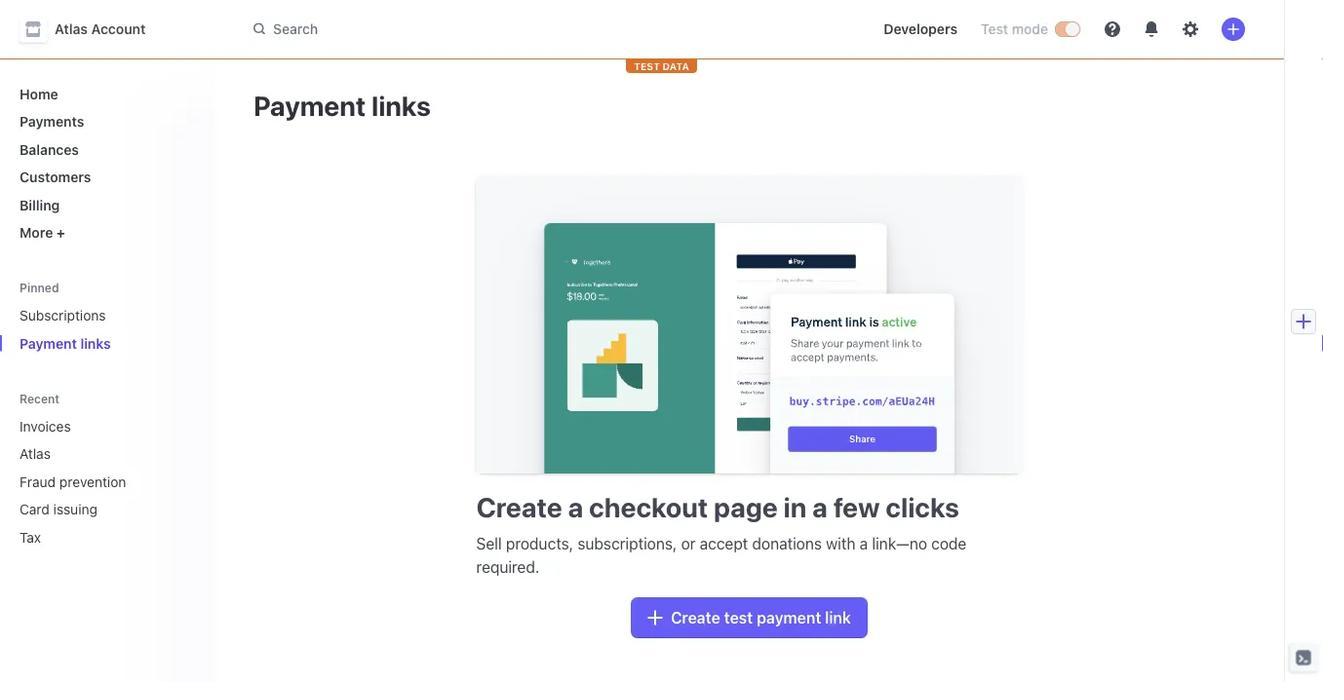 Task type: vqa. For each thing, say whether or not it's contained in the screenshot.
Billing
yes



Task type: locate. For each thing, give the bounding box(es) containing it.
create for create test payment link
[[671, 609, 720, 628]]

mode
[[1012, 21, 1048, 37]]

settings image
[[1183, 21, 1198, 37]]

1 vertical spatial links
[[80, 335, 111, 352]]

pinned navigation links element
[[12, 280, 199, 359]]

recent element
[[0, 411, 215, 553]]

a
[[568, 491, 583, 523], [812, 491, 828, 523], [860, 535, 868, 554]]

tax link
[[12, 522, 172, 553]]

0 horizontal spatial a
[[568, 491, 583, 523]]

atlas account button
[[20, 16, 165, 43]]

payment links down search
[[254, 89, 431, 121]]

payments link
[[12, 106, 199, 137]]

link—no
[[872, 535, 927, 554]]

0 vertical spatial payment links
[[254, 89, 431, 121]]

few
[[834, 491, 880, 523]]

create
[[476, 491, 562, 523], [671, 609, 720, 628]]

atlas for atlas
[[20, 446, 51, 462]]

billing
[[20, 197, 60, 213]]

Search text field
[[242, 11, 792, 47]]

fraud
[[20, 474, 56, 490]]

1 vertical spatial payment links
[[20, 335, 111, 352]]

1 vertical spatial create
[[671, 609, 720, 628]]

payments
[[20, 114, 84, 130]]

link
[[825, 609, 851, 628]]

payment
[[757, 609, 821, 628]]

fraud prevention
[[20, 474, 126, 490]]

checkout
[[589, 491, 708, 523]]

1 vertical spatial payment
[[20, 335, 77, 352]]

0 vertical spatial links
[[372, 89, 431, 121]]

2 horizontal spatial a
[[860, 535, 868, 554]]

0 vertical spatial atlas
[[55, 21, 88, 37]]

1 horizontal spatial payment
[[254, 89, 366, 121]]

a up products,
[[568, 491, 583, 523]]

create up products,
[[476, 491, 562, 523]]

customers link
[[12, 161, 199, 193]]

payment links
[[254, 89, 431, 121], [20, 335, 111, 352]]

1 vertical spatial atlas
[[20, 446, 51, 462]]

0 horizontal spatial payment
[[20, 335, 77, 352]]

accept
[[700, 535, 748, 554]]

atlas inside "recent" element
[[20, 446, 51, 462]]

payment
[[254, 89, 366, 121], [20, 335, 77, 352]]

create inside create test payment link link
[[671, 609, 720, 628]]

pinned
[[20, 281, 59, 295]]

test
[[981, 21, 1008, 37]]

tax
[[20, 530, 41, 546]]

customers
[[20, 169, 91, 185]]

payment links down subscriptions
[[20, 335, 111, 352]]

test mode
[[981, 21, 1048, 37]]

with
[[826, 535, 856, 554]]

create for create a checkout page in a few clicks
[[476, 491, 562, 523]]

a right with on the bottom right of the page
[[860, 535, 868, 554]]

sell products, subscriptions, or accept donations with a link—no code required.
[[476, 535, 967, 577]]

balances link
[[12, 134, 199, 165]]

payment inside pinned element
[[20, 335, 77, 352]]

subscriptions
[[20, 308, 106, 324]]

0 vertical spatial create
[[476, 491, 562, 523]]

a right in
[[812, 491, 828, 523]]

atlas inside button
[[55, 21, 88, 37]]

products,
[[506, 535, 574, 554]]

0 horizontal spatial create
[[476, 491, 562, 523]]

data
[[663, 60, 689, 72]]

recent navigation links element
[[0, 391, 215, 553]]

balances
[[20, 141, 79, 157]]

payment down subscriptions
[[20, 335, 77, 352]]

home
[[20, 86, 58, 102]]

atlas left account
[[55, 21, 88, 37]]

card
[[20, 502, 50, 518]]

fraud prevention link
[[12, 466, 172, 498]]

1 horizontal spatial a
[[812, 491, 828, 523]]

atlas
[[55, 21, 88, 37], [20, 446, 51, 462]]

test
[[634, 60, 660, 72]]

1 horizontal spatial create
[[671, 609, 720, 628]]

0 horizontal spatial atlas
[[20, 446, 51, 462]]

0 horizontal spatial links
[[80, 335, 111, 352]]

payment down search
[[254, 89, 366, 121]]

links
[[372, 89, 431, 121], [80, 335, 111, 352]]

a inside the sell products, subscriptions, or accept donations with a link—no code required.
[[860, 535, 868, 554]]

0 horizontal spatial payment links
[[20, 335, 111, 352]]

create left test
[[671, 609, 720, 628]]

atlas up fraud at the left bottom
[[20, 446, 51, 462]]

create a checkout page in a few clicks
[[476, 491, 960, 523]]

1 horizontal spatial payment links
[[254, 89, 431, 121]]

1 horizontal spatial atlas
[[55, 21, 88, 37]]



Task type: describe. For each thing, give the bounding box(es) containing it.
payment links inside payment links link
[[20, 335, 111, 352]]

create test payment link
[[671, 609, 851, 628]]

subscriptions,
[[578, 535, 677, 554]]

developers
[[884, 21, 958, 37]]

notifications image
[[1144, 21, 1159, 37]]

sell
[[476, 535, 502, 554]]

subscriptions link
[[12, 300, 199, 332]]

Search search field
[[242, 11, 792, 47]]

home link
[[12, 78, 199, 110]]

1 horizontal spatial links
[[372, 89, 431, 121]]

page
[[714, 491, 778, 523]]

test
[[724, 609, 753, 628]]

clicks
[[886, 491, 960, 523]]

pinned element
[[12, 300, 199, 359]]

developers link
[[876, 14, 965, 45]]

core navigation links element
[[12, 78, 199, 249]]

payment links link
[[12, 328, 199, 359]]

required.
[[476, 558, 540, 577]]

search
[[273, 21, 318, 37]]

links inside pinned element
[[80, 335, 111, 352]]

atlas account
[[55, 21, 146, 37]]

create test payment link link
[[632, 599, 867, 638]]

donations
[[752, 535, 822, 554]]

in
[[784, 491, 807, 523]]

more
[[20, 225, 53, 241]]

or
[[681, 535, 696, 554]]

+
[[56, 225, 65, 241]]

more +
[[20, 225, 65, 241]]

card issuing link
[[12, 494, 172, 526]]

invoices link
[[12, 411, 172, 442]]

help image
[[1105, 21, 1120, 37]]

account
[[91, 21, 146, 37]]

card issuing
[[20, 502, 97, 518]]

code
[[931, 535, 967, 554]]

recent
[[20, 392, 60, 405]]

test data
[[634, 60, 689, 72]]

issuing
[[53, 502, 97, 518]]

0 vertical spatial payment
[[254, 89, 366, 121]]

prevention
[[59, 474, 126, 490]]

billing link
[[12, 189, 199, 221]]

atlas for atlas account
[[55, 21, 88, 37]]

invoices
[[20, 418, 71, 434]]

atlas link
[[12, 438, 172, 470]]



